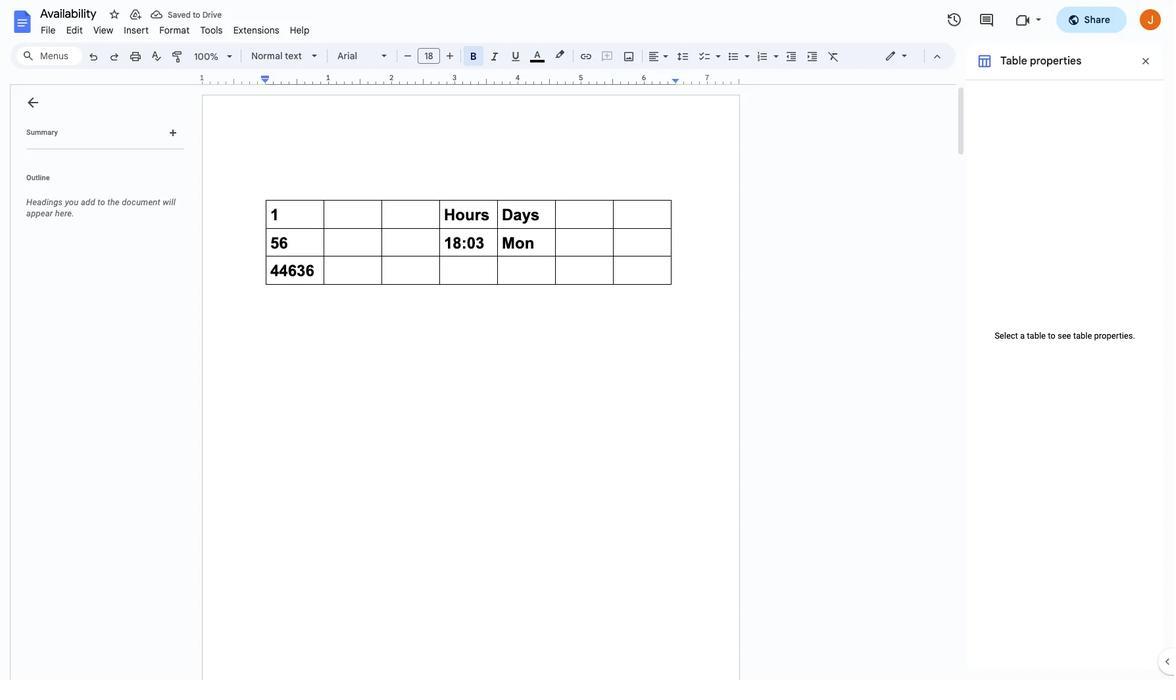 Task type: describe. For each thing, give the bounding box(es) containing it.
normal
[[251, 50, 283, 62]]

file menu item
[[36, 22, 61, 38]]

insert
[[124, 24, 149, 36]]

Zoom text field
[[191, 47, 222, 66]]

select a table to see table properties.
[[995, 331, 1136, 341]]

add
[[81, 197, 95, 207]]

insert image image
[[621, 47, 637, 65]]

to inside the saved to drive button
[[193, 10, 200, 19]]

menu bar inside menu bar "banner"
[[36, 17, 315, 39]]

Rename text field
[[36, 5, 104, 21]]

outline
[[26, 174, 50, 182]]

you
[[65, 197, 79, 207]]

headings you add to the document will appear here.
[[26, 197, 176, 218]]

will
[[163, 197, 176, 207]]

main toolbar
[[82, 0, 844, 621]]

here.
[[55, 209, 74, 218]]

table properties
[[1001, 55, 1082, 68]]

Font size field
[[418, 48, 445, 64]]

outline heading
[[11, 173, 190, 191]]

share
[[1085, 14, 1111, 26]]

see
[[1058, 331, 1072, 341]]

checklist menu image
[[713, 47, 721, 52]]

text
[[285, 50, 302, 62]]

the
[[107, 197, 120, 207]]

drive
[[202, 10, 222, 19]]

select
[[995, 331, 1019, 341]]

properties.
[[1095, 331, 1136, 341]]

right margin image
[[672, 74, 739, 84]]

2 table from the left
[[1074, 331, 1093, 341]]

line & paragraph spacing image
[[675, 47, 691, 65]]

appear
[[26, 209, 53, 218]]

help
[[290, 24, 310, 36]]

view
[[93, 24, 113, 36]]

summary
[[26, 128, 58, 137]]

share button
[[1056, 7, 1127, 33]]



Task type: locate. For each thing, give the bounding box(es) containing it.
Zoom field
[[189, 47, 238, 66]]

format menu item
[[154, 22, 195, 38]]

2 vertical spatial to
[[1048, 331, 1056, 341]]

extensions menu item
[[228, 22, 285, 38]]

to left the
[[97, 197, 105, 207]]

to inside the headings you add to the document will appear here.
[[97, 197, 105, 207]]

document
[[122, 197, 161, 207]]

1 vertical spatial to
[[97, 197, 105, 207]]

table right see
[[1074, 331, 1093, 341]]

table properties application
[[0, 0, 1175, 680]]

menu bar containing file
[[36, 17, 315, 39]]

1 horizontal spatial to
[[193, 10, 200, 19]]

table
[[1027, 331, 1046, 341], [1074, 331, 1093, 341]]

1 table from the left
[[1027, 331, 1046, 341]]

file
[[41, 24, 56, 36]]

Font size text field
[[418, 48, 440, 64]]

select a table to see table properties. element
[[986, 331, 1144, 341]]

arial
[[338, 50, 357, 62]]

saved to drive button
[[147, 5, 225, 24]]

to for select a table to see table properties.
[[1048, 331, 1056, 341]]

font list. arial selected. option
[[338, 47, 374, 65]]

1
[[200, 73, 204, 82]]

saved
[[168, 10, 191, 19]]

Menus field
[[16, 47, 82, 65]]

saved to drive
[[168, 10, 222, 19]]

text color image
[[530, 47, 545, 63]]

to left drive
[[193, 10, 200, 19]]

a
[[1021, 331, 1025, 341]]

insert menu item
[[119, 22, 154, 38]]

0 horizontal spatial to
[[97, 197, 105, 207]]

table
[[1001, 55, 1028, 68]]

to left see
[[1048, 331, 1056, 341]]

edit
[[66, 24, 83, 36]]

styles list. normal text selected. option
[[251, 47, 304, 65]]

left margin image
[[203, 74, 269, 84]]

normal text
[[251, 50, 302, 62]]

document outline element
[[11, 85, 190, 680]]

to inside table properties section
[[1048, 331, 1056, 341]]

tools menu item
[[195, 22, 228, 38]]

bulleted list menu image
[[742, 47, 750, 52]]

Star checkbox
[[105, 5, 124, 24]]

format
[[159, 24, 190, 36]]

edit menu item
[[61, 22, 88, 38]]

headings
[[26, 197, 63, 207]]

0 vertical spatial to
[[193, 10, 200, 19]]

highlight color image
[[553, 47, 567, 63]]

extensions
[[233, 24, 279, 36]]

view menu item
[[88, 22, 119, 38]]

properties
[[1030, 55, 1082, 68]]

summary heading
[[26, 128, 58, 138]]

to for headings you add to the document will appear here.
[[97, 197, 105, 207]]

tools
[[200, 24, 223, 36]]

menu bar banner
[[0, 0, 1175, 680]]

1 horizontal spatial table
[[1074, 331, 1093, 341]]

table properties section
[[967, 43, 1164, 670]]

menu bar
[[36, 17, 315, 39]]

0 horizontal spatial table
[[1027, 331, 1046, 341]]

help menu item
[[285, 22, 315, 38]]

table right a
[[1027, 331, 1046, 341]]

2 horizontal spatial to
[[1048, 331, 1056, 341]]

mode and view toolbar
[[875, 43, 948, 69]]

to
[[193, 10, 200, 19], [97, 197, 105, 207], [1048, 331, 1056, 341]]



Task type: vqa. For each thing, say whether or not it's contained in the screenshot.
the Rename text box
yes



